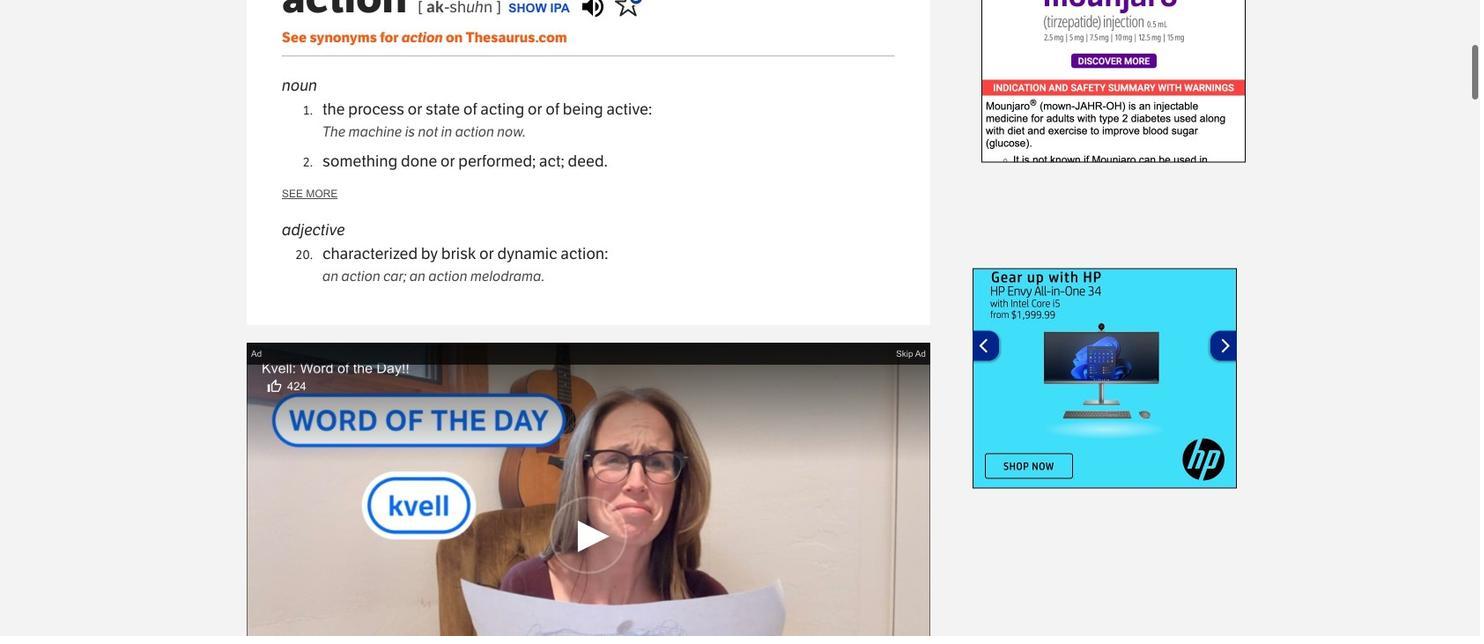 Task type: locate. For each thing, give the bounding box(es) containing it.
advertisement element
[[981, 0, 1246, 163]]



Task type: vqa. For each thing, say whether or not it's contained in the screenshot.
Video Player REGION
yes



Task type: describe. For each thing, give the bounding box(es) containing it.
video player region
[[247, 343, 930, 636]]



